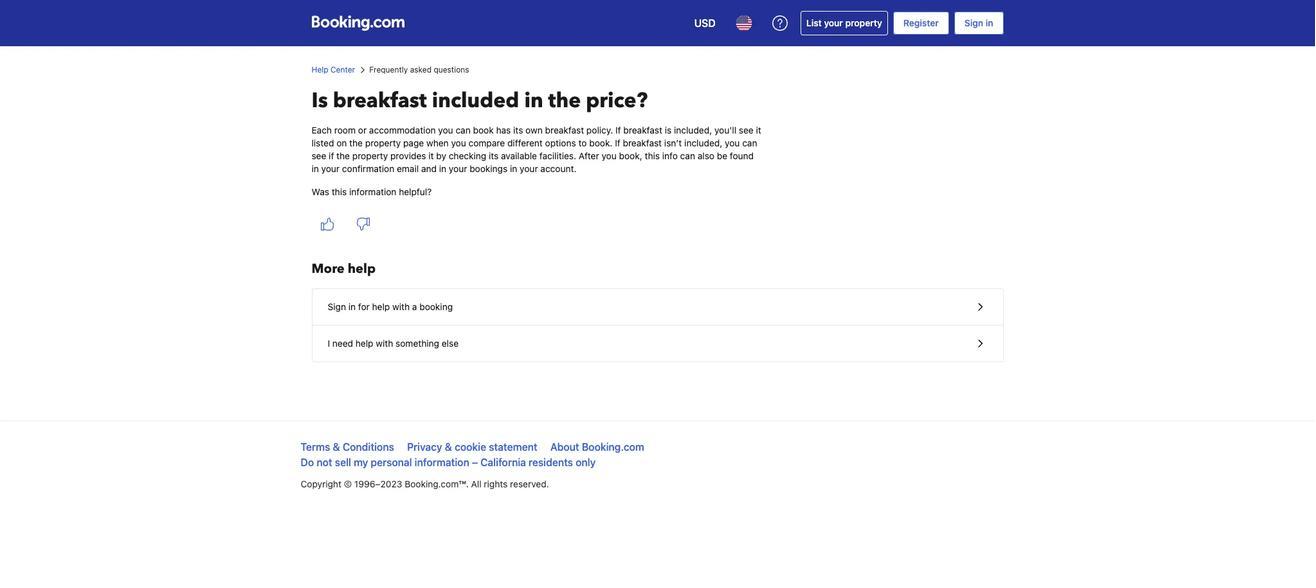 Task type: vqa. For each thing, say whether or not it's contained in the screenshot.
the leftmost Cancellation
no



Task type: locate. For each thing, give the bounding box(es) containing it.
sign for sign in
[[965, 17, 983, 28]]

sign in link
[[954, 12, 1004, 35]]

help right for
[[372, 302, 390, 313]]

was this information helpful?
[[312, 186, 432, 197]]

your down the 'checking'
[[449, 163, 467, 174]]

1 vertical spatial can
[[742, 138, 757, 149]]

2 vertical spatial help
[[356, 338, 373, 349]]

1 vertical spatial information
[[415, 457, 469, 469]]

frequently asked questions
[[369, 65, 469, 75]]

the right the on
[[349, 138, 363, 149]]

if
[[615, 125, 621, 136], [615, 138, 620, 149]]

1 vertical spatial with
[[376, 338, 393, 349]]

included
[[432, 87, 519, 115]]

0 vertical spatial included,
[[674, 125, 712, 136]]

your down available
[[520, 163, 538, 174]]

book
[[473, 125, 494, 136]]

0 horizontal spatial &
[[333, 442, 340, 453]]

1 horizontal spatial it
[[756, 125, 761, 136]]

if right book.
[[615, 138, 620, 149]]

each
[[312, 125, 332, 136]]

property up confirmation
[[352, 150, 388, 161]]

you
[[438, 125, 453, 136], [451, 138, 466, 149], [725, 138, 740, 149], [602, 150, 617, 161]]

can left book
[[456, 125, 471, 136]]

with left a
[[392, 302, 410, 313]]

the
[[548, 87, 581, 115], [349, 138, 363, 149], [336, 150, 350, 161]]

sign right register
[[965, 17, 983, 28]]

0 horizontal spatial can
[[456, 125, 471, 136]]

breakfast
[[333, 87, 427, 115], [545, 125, 584, 136], [623, 125, 662, 136], [623, 138, 662, 149]]

found
[[730, 150, 754, 161]]

0 vertical spatial property
[[845, 17, 882, 28]]

help right more
[[348, 260, 376, 278]]

can up found
[[742, 138, 757, 149]]

the up the options
[[548, 87, 581, 115]]

0 vertical spatial its
[[513, 125, 523, 136]]

is breakfast included in the price?
[[312, 87, 648, 115]]

usd
[[694, 17, 716, 29]]

your inside list your property link
[[824, 17, 843, 28]]

something
[[396, 338, 439, 349]]

was
[[312, 186, 329, 197]]

available
[[501, 150, 537, 161]]

with left something
[[376, 338, 393, 349]]

0 horizontal spatial information
[[349, 186, 396, 197]]

sign inside button
[[328, 302, 346, 313]]

all
[[471, 479, 481, 490]]

copyright © 1996–2023 booking.com™. all rights reserved.
[[301, 479, 549, 490]]

your
[[824, 17, 843, 28], [321, 163, 340, 174], [449, 163, 467, 174], [520, 163, 538, 174]]

1 horizontal spatial &
[[445, 442, 452, 453]]

1 vertical spatial its
[[489, 150, 499, 161]]

1 vertical spatial the
[[349, 138, 363, 149]]

property right list
[[845, 17, 882, 28]]

property
[[845, 17, 882, 28], [365, 138, 401, 149], [352, 150, 388, 161]]

0 horizontal spatial this
[[332, 186, 347, 197]]

bookings
[[470, 163, 508, 174]]

if right policy. on the left top of page
[[615, 125, 621, 136]]

in
[[986, 17, 993, 28], [524, 87, 543, 115], [312, 163, 319, 174], [439, 163, 446, 174], [510, 163, 517, 174], [348, 302, 356, 313]]

information up 'booking.com™.'
[[415, 457, 469, 469]]

privacy & cookie statement link
[[407, 442, 537, 453]]

0 vertical spatial help
[[348, 260, 376, 278]]

email
[[397, 163, 419, 174]]

2 & from the left
[[445, 442, 452, 453]]

sign in
[[965, 17, 993, 28]]

& for terms
[[333, 442, 340, 453]]

1 horizontal spatial see
[[739, 125, 754, 136]]

it right "you'll" at the right top of page
[[756, 125, 761, 136]]

page
[[403, 138, 424, 149]]

sign left for
[[328, 302, 346, 313]]

center
[[331, 65, 355, 75]]

1 vertical spatial this
[[332, 186, 347, 197]]

with
[[392, 302, 410, 313], [376, 338, 393, 349]]

when
[[426, 138, 449, 149]]

its up different
[[513, 125, 523, 136]]

confirmation
[[342, 163, 394, 174]]

compare
[[469, 138, 505, 149]]

this right was
[[332, 186, 347, 197]]

1 vertical spatial see
[[312, 150, 326, 161]]

terms
[[301, 442, 330, 453]]

0 horizontal spatial see
[[312, 150, 326, 161]]

reserved.
[[510, 479, 549, 490]]

included, up also in the right top of the page
[[684, 138, 722, 149]]

checking
[[449, 150, 486, 161]]

0 vertical spatial this
[[645, 150, 660, 161]]

property down accommodation at the left
[[365, 138, 401, 149]]

this
[[645, 150, 660, 161], [332, 186, 347, 197]]

1 horizontal spatial can
[[680, 150, 695, 161]]

1 horizontal spatial this
[[645, 150, 660, 161]]

information down confirmation
[[349, 186, 396, 197]]

1 vertical spatial property
[[365, 138, 401, 149]]

is
[[312, 87, 328, 115]]

book.
[[589, 138, 613, 149]]

your right list
[[824, 17, 843, 28]]

this left "info"
[[645, 150, 660, 161]]

1 horizontal spatial sign
[[965, 17, 983, 28]]

& up do not sell my personal information – california residents only link
[[445, 442, 452, 453]]

only
[[576, 457, 596, 469]]

help right need
[[356, 338, 373, 349]]

rights
[[484, 479, 508, 490]]

or
[[358, 125, 367, 136]]

help
[[312, 65, 328, 75]]

be
[[717, 150, 727, 161]]

1 horizontal spatial information
[[415, 457, 469, 469]]

&
[[333, 442, 340, 453], [445, 442, 452, 453]]

1 vertical spatial sign
[[328, 302, 346, 313]]

questions
[[434, 65, 469, 75]]

your down the if
[[321, 163, 340, 174]]

you down book.
[[602, 150, 617, 161]]

see left the if
[[312, 150, 326, 161]]

can
[[456, 125, 471, 136], [742, 138, 757, 149], [680, 150, 695, 161]]

also
[[698, 150, 715, 161]]

my
[[354, 457, 368, 469]]

1 vertical spatial if
[[615, 138, 620, 149]]

1 horizontal spatial its
[[513, 125, 523, 136]]

0 vertical spatial sign
[[965, 17, 983, 28]]

booking
[[419, 302, 453, 313]]

information
[[349, 186, 396, 197], [415, 457, 469, 469]]

this inside each room or accommodation you can book has its own breakfast policy. if breakfast is included, you'll see it listed on the property page when you compare different options to book. if breakfast isn't included, you can see if the property provides it by checking its available facilities. after you book, this info can also be found in your confirmation email and in your bookings in your account.
[[645, 150, 660, 161]]

included, up isn't
[[674, 125, 712, 136]]

you up the 'checking'
[[451, 138, 466, 149]]

more
[[312, 260, 345, 278]]

the right the if
[[336, 150, 350, 161]]

help
[[348, 260, 376, 278], [372, 302, 390, 313], [356, 338, 373, 349]]

0 horizontal spatial sign
[[328, 302, 346, 313]]

see right "you'll" at the right top of page
[[739, 125, 754, 136]]

it
[[756, 125, 761, 136], [428, 150, 434, 161]]

price?
[[586, 87, 648, 115]]

–
[[472, 457, 478, 469]]

its up bookings
[[489, 150, 499, 161]]

to
[[578, 138, 587, 149]]

do not sell my personal information – california residents only link
[[301, 457, 596, 469]]

else
[[442, 338, 459, 349]]

usd button
[[687, 8, 723, 39]]

sign
[[965, 17, 983, 28], [328, 302, 346, 313]]

included,
[[674, 125, 712, 136], [684, 138, 722, 149]]

it left by
[[428, 150, 434, 161]]

isn't
[[664, 138, 682, 149]]

1 & from the left
[[333, 442, 340, 453]]

can right "info"
[[680, 150, 695, 161]]

0 horizontal spatial it
[[428, 150, 434, 161]]

& up sell
[[333, 442, 340, 453]]



Task type: describe. For each thing, give the bounding box(es) containing it.
sell
[[335, 457, 351, 469]]

2 horizontal spatial can
[[742, 138, 757, 149]]

if
[[329, 150, 334, 161]]

sign in for help with a booking link
[[312, 289, 1003, 325]]

is
[[665, 125, 672, 136]]

©
[[344, 479, 352, 490]]

0 vertical spatial with
[[392, 302, 410, 313]]

booking.com
[[582, 442, 644, 453]]

0 vertical spatial information
[[349, 186, 396, 197]]

booking.com™.
[[405, 479, 469, 490]]

i need help with something else
[[328, 338, 459, 349]]

help center button
[[312, 64, 355, 76]]

account.
[[540, 163, 577, 174]]

property inside list your property link
[[845, 17, 882, 28]]

you'll
[[714, 125, 736, 136]]

privacy
[[407, 442, 442, 453]]

options
[[545, 138, 576, 149]]

0 vertical spatial it
[[756, 125, 761, 136]]

terms & conditions link
[[301, 442, 394, 453]]

about booking.com link
[[550, 442, 644, 453]]

0 vertical spatial the
[[548, 87, 581, 115]]

cookie
[[455, 442, 486, 453]]

breakfast up book,
[[623, 138, 662, 149]]

1 vertical spatial it
[[428, 150, 434, 161]]

by
[[436, 150, 446, 161]]

has
[[496, 125, 511, 136]]

need
[[332, 338, 353, 349]]

& for privacy
[[445, 442, 452, 453]]

conditions
[[343, 442, 394, 453]]

2 vertical spatial the
[[336, 150, 350, 161]]

statement
[[489, 442, 537, 453]]

register
[[903, 17, 939, 28]]

listed
[[312, 138, 334, 149]]

for
[[358, 302, 370, 313]]

help center
[[312, 65, 355, 75]]

on
[[336, 138, 347, 149]]

0 vertical spatial if
[[615, 125, 621, 136]]

0 vertical spatial see
[[739, 125, 754, 136]]

helpful?
[[399, 186, 432, 197]]

you down "you'll" at the right top of page
[[725, 138, 740, 149]]

accommodation
[[369, 125, 436, 136]]

i need help with something else button
[[312, 326, 1003, 362]]

you up when
[[438, 125, 453, 136]]

not
[[317, 457, 332, 469]]

booking.com online hotel reservations image
[[312, 15, 404, 31]]

information inside about booking.com do not sell my personal information – california residents only
[[415, 457, 469, 469]]

breakfast up the options
[[545, 125, 584, 136]]

and
[[421, 163, 437, 174]]

frequently
[[369, 65, 408, 75]]

i
[[328, 338, 330, 349]]

2 vertical spatial can
[[680, 150, 695, 161]]

1 vertical spatial help
[[372, 302, 390, 313]]

california
[[481, 457, 526, 469]]

2 vertical spatial property
[[352, 150, 388, 161]]

1 vertical spatial included,
[[684, 138, 722, 149]]

breakfast left is
[[623, 125, 662, 136]]

own
[[526, 125, 543, 136]]

copyright
[[301, 479, 341, 490]]

0 vertical spatial can
[[456, 125, 471, 136]]

different
[[507, 138, 543, 149]]

policy.
[[586, 125, 613, 136]]

room
[[334, 125, 356, 136]]

book,
[[619, 150, 642, 161]]

personal
[[371, 457, 412, 469]]

list your property
[[806, 17, 882, 28]]

residents
[[529, 457, 573, 469]]

terms & conditions
[[301, 442, 394, 453]]

info
[[662, 150, 678, 161]]

register link
[[893, 12, 949, 35]]

asked
[[410, 65, 432, 75]]

do
[[301, 457, 314, 469]]

sign in for help with a booking
[[328, 302, 453, 313]]

list
[[806, 17, 822, 28]]

provides
[[390, 150, 426, 161]]

privacy & cookie statement
[[407, 442, 537, 453]]

breakfast down frequently
[[333, 87, 427, 115]]

sign in for help with a booking button
[[312, 289, 1003, 326]]

a
[[412, 302, 417, 313]]

facilities.
[[539, 150, 576, 161]]

in inside button
[[348, 302, 356, 313]]

more help
[[312, 260, 376, 278]]

1996–2023
[[354, 479, 402, 490]]

sign for sign in for help with a booking
[[328, 302, 346, 313]]

each room or accommodation you can book has its own breakfast policy. if breakfast is included, you'll see it listed on the property page when you compare different options to book. if breakfast isn't included, you can see if the property provides it by checking its available facilities. after you book, this info can also be found in your confirmation email and in your bookings in your account.
[[312, 125, 761, 174]]

list your property link
[[801, 11, 888, 35]]

about
[[550, 442, 579, 453]]

0 horizontal spatial its
[[489, 150, 499, 161]]



